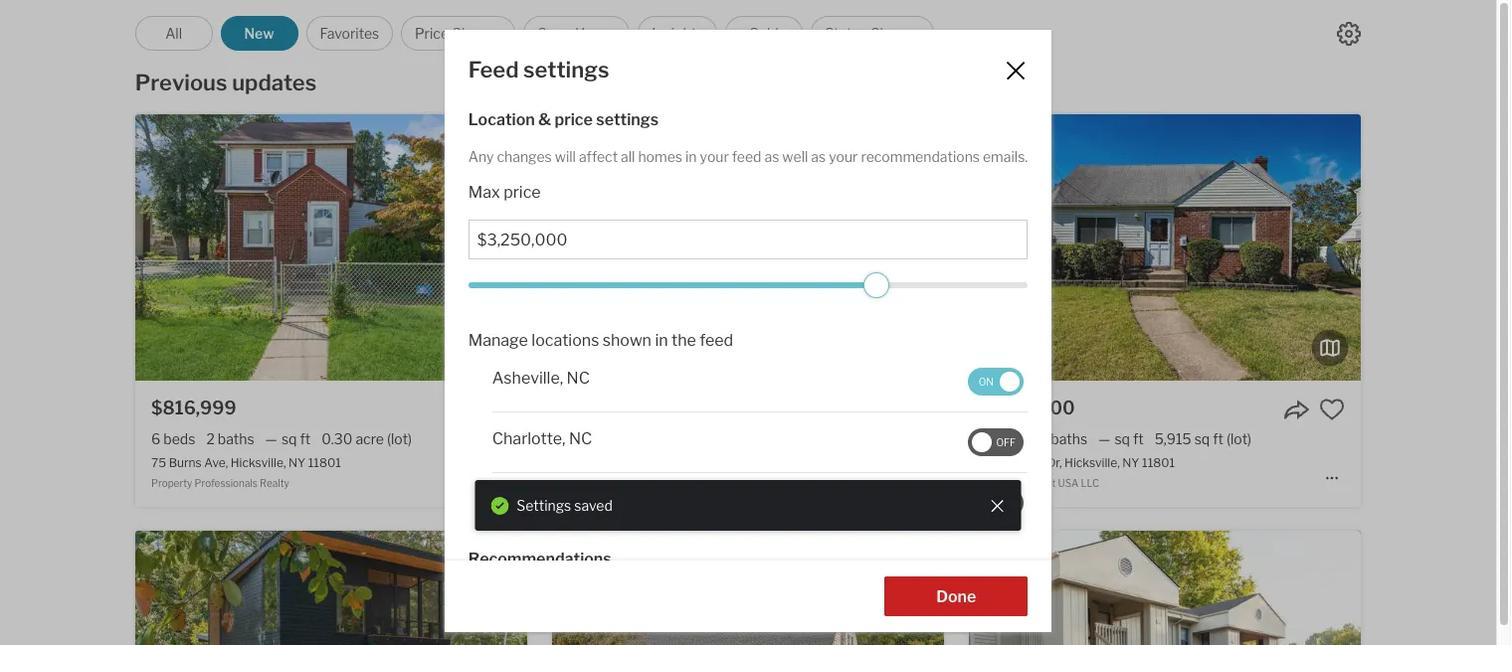 Task type: describe. For each thing, give the bounding box(es) containing it.
Status Change radio
[[811, 16, 934, 51]]

nc for charlotte, nc
[[569, 430, 592, 449]]

5,915 sq ft (lot)
[[1155, 431, 1252, 448]]

18 clarissa dr, hicksville, ny 11801 realty connect usa llc
[[985, 456, 1175, 490]]

sat,
[[601, 127, 621, 139]]

2 photo of 18 clarissa dr, hicksville, ny 11801 image from the left
[[969, 114, 1361, 381]]

beds for $600,000
[[997, 431, 1029, 448]]

baths for 6 beds
[[218, 431, 254, 448]]

— for 0.30 acre (lot)
[[265, 431, 278, 448]]

favorite button checkbox
[[902, 397, 928, 423]]

any changes will affect all homes in your feed as well as your recommendations emails.
[[468, 148, 1028, 165]]

asheville, nc
[[492, 369, 590, 388]]

e
[[659, 478, 665, 490]]

settings saved
[[517, 497, 613, 514]]

0 vertical spatial in
[[686, 148, 697, 165]]

francisco
[[603, 478, 648, 490]]

r
[[650, 478, 657, 490]]

1 photo of 50 felice cres, hicksville, ny 11801 image from the left
[[160, 114, 552, 381]]

ny for ave,
[[289, 456, 306, 471]]

location
[[468, 110, 535, 129]]

manage locations shown in the feed
[[468, 332, 733, 350]]

the
[[672, 332, 696, 350]]

Open House radio
[[524, 16, 630, 51]]

open
[[537, 25, 572, 42]]

ny for dr,
[[1123, 456, 1140, 471]]

change for status change
[[870, 25, 920, 42]]

&
[[538, 110, 551, 129]]

open sat, 2pm to 4pm
[[570, 127, 687, 139]]

75 burns ave, hicksville, ny 11801 property professionals realty
[[151, 456, 341, 490]]

All radio
[[135, 16, 212, 51]]

1 photo of 18 clarissa dr, hicksville, ny 11801 image from the left
[[577, 114, 969, 381]]

2 baths for 4 beds
[[1040, 431, 1088, 448]]

group
[[667, 478, 696, 490]]

1 photo of 75 burns ave, hicksville, ny 11801 image from the left
[[0, 114, 136, 381]]

2 as from the left
[[811, 148, 826, 165]]

usa
[[1058, 478, 1079, 490]]

ft for 5,915 sq ft (lot)
[[1133, 431, 1144, 448]]

any
[[468, 148, 494, 165]]

status
[[825, 25, 867, 42]]

affect
[[579, 148, 618, 165]]

favorite button image
[[902, 397, 928, 423]]

1 photo of 803 abbey cir, asheville, nc 28805 image from the left
[[577, 531, 969, 646]]

to
[[648, 127, 662, 139]]

1 (lot) from the left
[[387, 431, 412, 448]]

open
[[570, 127, 599, 139]]

house
[[575, 25, 617, 42]]

sold
[[750, 25, 779, 42]]

3 photo of 19 digges rd, asheville, nc 28805 image from the left
[[527, 531, 920, 646]]

3 photo of 75 burns ave, hicksville, ny 11801 image from the left
[[527, 114, 920, 381]]

previous updates
[[135, 70, 317, 96]]

11801 for ave,
[[308, 456, 341, 471]]

well
[[782, 148, 808, 165]]

acre
[[356, 431, 384, 448]]

2 photo of 803 abbey cir, asheville, nc 28805 image from the left
[[969, 531, 1361, 646]]

1 photo of 19 digges rd, asheville, nc 28805 image from the left
[[0, 531, 136, 646]]

price
[[415, 25, 449, 42]]

75
[[151, 456, 166, 471]]

4 beds
[[985, 431, 1029, 448]]

max
[[468, 183, 500, 202]]

favorite button checkbox for $600,000
[[1319, 397, 1345, 423]]

0 vertical spatial price
[[555, 110, 593, 129]]

llc
[[1081, 478, 1099, 490]]

2 (lot) from the left
[[1227, 431, 1252, 448]]

Max price input text field
[[477, 231, 1019, 250]]

1 vertical spatial feed
[[700, 332, 733, 350]]

property
[[151, 478, 192, 490]]

changes
[[497, 148, 552, 165]]

$600,000
[[985, 398, 1075, 419]]

will
[[555, 148, 576, 165]]

3
[[568, 431, 577, 448]]

2 for 4 beds
[[1040, 431, 1048, 448]]

18
[[985, 456, 998, 471]]

0.30 acre (lot)
[[322, 431, 412, 448]]

favorite button image for $816,999
[[486, 397, 512, 423]]

settings saved section
[[475, 480, 1022, 532]]

beds for $660,000
[[580, 431, 612, 448]]

settings
[[517, 497, 571, 514]]

3 photo of 50 felice cres, hicksville, ny 11801 image from the left
[[944, 114, 1336, 381]]

0 horizontal spatial in
[[655, 332, 668, 350]]

insights
[[652, 25, 704, 42]]

favorite button image for $600,000
[[1319, 397, 1345, 423]]



Task type: locate. For each thing, give the bounding box(es) containing it.
0 horizontal spatial favorite button image
[[486, 397, 512, 423]]

beds right 6
[[163, 431, 195, 448]]

ny inside 18 clarissa dr, hicksville, ny 11801 realty connect usa llc
[[1123, 456, 1140, 471]]

1 horizontal spatial as
[[811, 148, 826, 165]]

6 beds
[[151, 431, 195, 448]]

settings down open house radio
[[523, 57, 609, 83]]

5,915
[[1155, 431, 1192, 448]]

2
[[206, 431, 215, 448], [1040, 431, 1048, 448]]

nc up the connie
[[569, 430, 592, 449]]

clarissa
[[1001, 456, 1045, 471]]

1 vertical spatial settings
[[596, 110, 659, 129]]

open house
[[537, 25, 617, 42]]

— sq ft for 5,915 sq ft (lot)
[[1098, 431, 1144, 448]]

11801 inside 75 burns ave, hicksville, ny 11801 property professionals realty
[[308, 456, 341, 471]]

your right 'well'
[[829, 148, 858, 165]]

price down changes at top left
[[504, 183, 541, 202]]

realty down 18
[[985, 478, 1014, 490]]

price change
[[415, 25, 502, 42]]

2 up ave,
[[206, 431, 215, 448]]

0 horizontal spatial baths
[[218, 431, 254, 448]]

realty
[[260, 478, 289, 490], [985, 478, 1014, 490]]

connect
[[1016, 478, 1056, 490]]

location & price settings
[[468, 110, 659, 129]]

status change
[[825, 25, 920, 42]]

2 baths for 6 beds
[[206, 431, 254, 448]]

done
[[937, 588, 976, 607]]

1 favorite button image from the left
[[486, 397, 512, 423]]

as right 'well'
[[811, 148, 826, 165]]

hicksville,
[[231, 456, 286, 471], [1065, 456, 1120, 471], [492, 491, 566, 510]]

2pm
[[623, 127, 646, 139]]

ny inside 75 burns ave, hicksville, ny 11801 property professionals realty
[[289, 456, 306, 471]]

— sq ft for 0.30 acre (lot)
[[265, 431, 311, 448]]

nc
[[567, 369, 590, 388], [569, 430, 592, 449]]

photo of 19 digges rd, asheville, nc 28805 image
[[0, 531, 136, 646], [135, 531, 528, 646], [527, 531, 920, 646]]

hicksville, inside 75 burns ave, hicksville, ny 11801 property professionals realty
[[231, 456, 286, 471]]

max price
[[468, 183, 541, 202]]

3 photo of 100 arco rd, asheville, nc 28805 image from the left
[[944, 531, 1336, 646]]

in left the the
[[655, 332, 668, 350]]

1 as from the left
[[765, 148, 779, 165]]

2 2 from the left
[[1040, 431, 1048, 448]]

baths up "dr,"
[[1051, 431, 1088, 448]]

2 photo of 50 felice cres, hicksville, ny 11801 image from the left
[[552, 114, 944, 381]]

shown
[[603, 332, 652, 350]]

2 photo of 75 burns ave, hicksville, ny 11801 image from the left
[[135, 114, 528, 381]]

0 horizontal spatial beds
[[163, 431, 195, 448]]

1 horizontal spatial realty
[[985, 478, 1014, 490]]

feed
[[468, 57, 519, 83]]

1 horizontal spatial 11801
[[1142, 456, 1175, 471]]

photo of 100 arco rd, asheville, nc 28805 image
[[160, 531, 552, 646], [552, 531, 944, 646], [944, 531, 1336, 646]]

2 favorite button checkbox from the left
[[1319, 397, 1345, 423]]

1 vertical spatial in
[[655, 332, 668, 350]]

1 horizontal spatial — sq ft
[[1098, 431, 1144, 448]]

as
[[765, 148, 779, 165], [811, 148, 826, 165]]

0 horizontal spatial change
[[452, 25, 502, 42]]

0 horizontal spatial sq
[[282, 431, 297, 448]]

— sq ft left the 5,915
[[1098, 431, 1144, 448]]

0 horizontal spatial ny
[[289, 456, 306, 471]]

option group
[[135, 16, 934, 51]]

baths
[[218, 431, 254, 448], [1051, 431, 1088, 448]]

previous
[[135, 70, 227, 96]]

0 horizontal spatial 11801
[[308, 456, 341, 471]]

(lot) right 'acre'
[[387, 431, 412, 448]]

2 up "dr,"
[[1040, 431, 1048, 448]]

favorite button image
[[486, 397, 512, 423], [1319, 397, 1345, 423]]

all
[[165, 25, 182, 42]]

2 realty from the left
[[985, 478, 1014, 490]]

feed settings
[[468, 57, 609, 83]]

hicksville, ny
[[492, 491, 592, 510]]

done button
[[885, 577, 1028, 617]]

11801 down '0.30'
[[308, 456, 341, 471]]

4pm
[[664, 127, 687, 139]]

0 horizontal spatial hicksville,
[[231, 456, 286, 471]]

— sq ft
[[265, 431, 311, 448], [1098, 431, 1144, 448]]

1 horizontal spatial sq
[[1115, 431, 1130, 448]]

0 vertical spatial nc
[[567, 369, 590, 388]]

Favorites radio
[[306, 16, 393, 51]]

manage
[[468, 332, 528, 350]]

emails.
[[983, 148, 1028, 165]]

6
[[151, 431, 160, 448]]

0 horizontal spatial as
[[765, 148, 779, 165]]

recommendations
[[861, 148, 980, 165]]

1 horizontal spatial price
[[555, 110, 593, 129]]

hicksville, up llc
[[1065, 456, 1120, 471]]

locations
[[532, 332, 599, 350]]

2 horizontal spatial ny
[[1123, 456, 1140, 471]]

(lot) right the 5,915
[[1227, 431, 1252, 448]]

1 horizontal spatial (lot)
[[1227, 431, 1252, 448]]

3 sq from the left
[[1195, 431, 1210, 448]]

favorite button checkbox
[[486, 397, 512, 423], [1319, 397, 1345, 423]]

2 — from the left
[[1098, 431, 1111, 448]]

1 horizontal spatial favorite button checkbox
[[1319, 397, 1345, 423]]

0 horizontal spatial —
[[265, 431, 278, 448]]

2 2 baths from the left
[[1040, 431, 1088, 448]]

2 photo of 19 digges rd, asheville, nc 28805 image from the left
[[135, 531, 528, 646]]

2 baths up ave,
[[206, 431, 254, 448]]

2 your from the left
[[829, 148, 858, 165]]

beds right 4
[[997, 431, 1029, 448]]

2 baths
[[206, 431, 254, 448], [1040, 431, 1088, 448]]

ft left the 5,915
[[1133, 431, 1144, 448]]

0 horizontal spatial 2 baths
[[206, 431, 254, 448]]

in down 4pm
[[686, 148, 697, 165]]

Max price slider range field
[[468, 273, 1028, 299]]

nc for asheville, nc
[[567, 369, 590, 388]]

change up feed
[[452, 25, 502, 42]]

connie
[[568, 478, 601, 490]]

1 horizontal spatial baths
[[1051, 431, 1088, 448]]

11801
[[308, 456, 341, 471], [1142, 456, 1175, 471]]

2 sq from the left
[[1115, 431, 1130, 448]]

2 horizontal spatial hicksville,
[[1065, 456, 1120, 471]]

3 photo of 803 abbey cir, asheville, nc 28805 image from the left
[[1361, 531, 1511, 646]]

1 vertical spatial nc
[[569, 430, 592, 449]]

1 horizontal spatial 2
[[1040, 431, 1048, 448]]

all
[[621, 148, 635, 165]]

1 horizontal spatial ny
[[569, 491, 592, 510]]

sq for 5,915 sq ft (lot)
[[1115, 431, 1130, 448]]

photo of 75 burns ave, hicksville, ny 11801 image
[[0, 114, 136, 381], [135, 114, 528, 381], [527, 114, 920, 381]]

hicksville, up recommendations
[[492, 491, 566, 510]]

11801 down the 5,915
[[1142, 456, 1175, 471]]

2 ft from the left
[[1133, 431, 1144, 448]]

photo of 50 felice cres, hicksville, ny 11801 image
[[160, 114, 552, 381], [552, 114, 944, 381], [944, 114, 1336, 381]]

1 horizontal spatial your
[[829, 148, 858, 165]]

option group containing all
[[135, 16, 934, 51]]

feed right the the
[[700, 332, 733, 350]]

1 photo of 100 arco rd, asheville, nc 28805 image from the left
[[160, 531, 552, 646]]

0 horizontal spatial your
[[700, 148, 729, 165]]

2 horizontal spatial sq
[[1195, 431, 1210, 448]]

ft
[[300, 431, 311, 448], [1133, 431, 1144, 448], [1213, 431, 1224, 448]]

2 beds from the left
[[580, 431, 612, 448]]

realty inside 75 burns ave, hicksville, ny 11801 property professionals realty
[[260, 478, 289, 490]]

hicksville, for ave,
[[231, 456, 286, 471]]

Sold radio
[[725, 16, 803, 51]]

1 — sq ft from the left
[[265, 431, 311, 448]]

0 horizontal spatial — sq ft
[[265, 431, 311, 448]]

1 horizontal spatial hicksville,
[[492, 491, 566, 510]]

nc down locations
[[567, 369, 590, 388]]

2 — sq ft from the left
[[1098, 431, 1144, 448]]

connie francisco r e group
[[568, 478, 696, 490]]

sq left '0.30'
[[282, 431, 297, 448]]

11801 inside 18 clarissa dr, hicksville, ny 11801 realty connect usa llc
[[1142, 456, 1175, 471]]

in
[[686, 148, 697, 165], [655, 332, 668, 350]]

beds right 3
[[580, 431, 612, 448]]

2 favorite button image from the left
[[1319, 397, 1345, 423]]

homes
[[638, 148, 683, 165]]

recommendations
[[468, 550, 612, 569]]

saved
[[574, 497, 613, 514]]

sq for 0.30 acre (lot)
[[282, 431, 297, 448]]

Insights radio
[[638, 16, 717, 51]]

feed left 'well'
[[732, 148, 762, 165]]

3 ft from the left
[[1213, 431, 1224, 448]]

0.30
[[322, 431, 353, 448]]

3 beds from the left
[[997, 431, 1029, 448]]

burns
[[169, 456, 202, 471]]

1 ft from the left
[[300, 431, 311, 448]]

as left 'well'
[[765, 148, 779, 165]]

change right status
[[870, 25, 920, 42]]

0 horizontal spatial realty
[[260, 478, 289, 490]]

Price Change radio
[[401, 16, 516, 51]]

price right &
[[555, 110, 593, 129]]

hicksville, up professionals
[[231, 456, 286, 471]]

charlotte,
[[492, 430, 566, 449]]

0 horizontal spatial price
[[504, 183, 541, 202]]

1 horizontal spatial ft
[[1133, 431, 1144, 448]]

photo of 803 abbey cir, asheville, nc 28805 image
[[577, 531, 969, 646], [969, 531, 1361, 646], [1361, 531, 1511, 646]]

— for 5,915 sq ft (lot)
[[1098, 431, 1111, 448]]

2 horizontal spatial ft
[[1213, 431, 1224, 448]]

New radio
[[220, 16, 298, 51]]

0 horizontal spatial ft
[[300, 431, 311, 448]]

1 11801 from the left
[[308, 456, 341, 471]]

favorites
[[320, 25, 379, 42]]

—
[[265, 431, 278, 448], [1098, 431, 1111, 448]]

— up 18 clarissa dr, hicksville, ny 11801 realty connect usa llc at the right bottom
[[1098, 431, 1111, 448]]

1 beds from the left
[[163, 431, 195, 448]]

charlotte, nc
[[492, 430, 592, 449]]

dr,
[[1047, 456, 1062, 471]]

(lot)
[[387, 431, 412, 448], [1227, 431, 1252, 448]]

sq left the 5,915
[[1115, 431, 1130, 448]]

updates
[[232, 70, 317, 96]]

1 horizontal spatial beds
[[580, 431, 612, 448]]

3 photo of 18 clarissa dr, hicksville, ny 11801 image from the left
[[1361, 114, 1511, 381]]

change for price change
[[452, 25, 502, 42]]

photo of 18 clarissa dr, hicksville, ny 11801 image
[[577, 114, 969, 381], [969, 114, 1361, 381], [1361, 114, 1511, 381]]

2 baths from the left
[[1051, 431, 1088, 448]]

1 2 from the left
[[206, 431, 215, 448]]

your right homes
[[700, 148, 729, 165]]

hicksville, inside 18 clarissa dr, hicksville, ny 11801 realty connect usa llc
[[1065, 456, 1120, 471]]

sq
[[282, 431, 297, 448], [1115, 431, 1130, 448], [1195, 431, 1210, 448]]

$660,000
[[568, 398, 658, 419]]

1 vertical spatial price
[[504, 183, 541, 202]]

2 horizontal spatial beds
[[997, 431, 1029, 448]]

ft right the 5,915
[[1213, 431, 1224, 448]]

settings up all
[[596, 110, 659, 129]]

1 your from the left
[[700, 148, 729, 165]]

feed
[[732, 148, 762, 165], [700, 332, 733, 350]]

— sq ft left '0.30'
[[265, 431, 311, 448]]

price
[[555, 110, 593, 129], [504, 183, 541, 202]]

— up 75 burns ave, hicksville, ny 11801 property professionals realty
[[265, 431, 278, 448]]

1 horizontal spatial in
[[686, 148, 697, 165]]

1 baths from the left
[[218, 431, 254, 448]]

hicksville, for dr,
[[1065, 456, 1120, 471]]

realty right professionals
[[260, 478, 289, 490]]

1 sq from the left
[[282, 431, 297, 448]]

0 vertical spatial settings
[[523, 57, 609, 83]]

2 baths up "dr,"
[[1040, 431, 1088, 448]]

2 change from the left
[[870, 25, 920, 42]]

2 photo of 100 arco rd, asheville, nc 28805 image from the left
[[552, 531, 944, 646]]

1 horizontal spatial change
[[870, 25, 920, 42]]

11801 for dr,
[[1142, 456, 1175, 471]]

1 horizontal spatial 2 baths
[[1040, 431, 1088, 448]]

3 beds
[[568, 431, 612, 448]]

professionals
[[195, 478, 258, 490]]

ft for 0.30 acre (lot)
[[300, 431, 311, 448]]

0 horizontal spatial (lot)
[[387, 431, 412, 448]]

1 realty from the left
[[260, 478, 289, 490]]

sq right the 5,915
[[1195, 431, 1210, 448]]

2 for 6 beds
[[206, 431, 215, 448]]

ft left '0.30'
[[300, 431, 311, 448]]

favorite button checkbox for $816,999
[[486, 397, 512, 423]]

1 2 baths from the left
[[206, 431, 254, 448]]

$816,999
[[151, 398, 236, 419]]

1 change from the left
[[452, 25, 502, 42]]

0 vertical spatial feed
[[732, 148, 762, 165]]

new
[[244, 25, 274, 42]]

1 horizontal spatial favorite button image
[[1319, 397, 1345, 423]]

2 11801 from the left
[[1142, 456, 1175, 471]]

4
[[985, 431, 994, 448]]

baths for 4 beds
[[1051, 431, 1088, 448]]

baths up ave,
[[218, 431, 254, 448]]

1 horizontal spatial —
[[1098, 431, 1111, 448]]

0 horizontal spatial 2
[[206, 431, 215, 448]]

asheville,
[[492, 369, 563, 388]]

realty inside 18 clarissa dr, hicksville, ny 11801 realty connect usa llc
[[985, 478, 1014, 490]]

change
[[452, 25, 502, 42], [870, 25, 920, 42]]

1 favorite button checkbox from the left
[[486, 397, 512, 423]]

1 — from the left
[[265, 431, 278, 448]]

ave,
[[204, 456, 228, 471]]

your
[[700, 148, 729, 165], [829, 148, 858, 165]]

0 horizontal spatial favorite button checkbox
[[486, 397, 512, 423]]



Task type: vqa. For each thing, say whether or not it's contained in the screenshot.
'95119'
no



